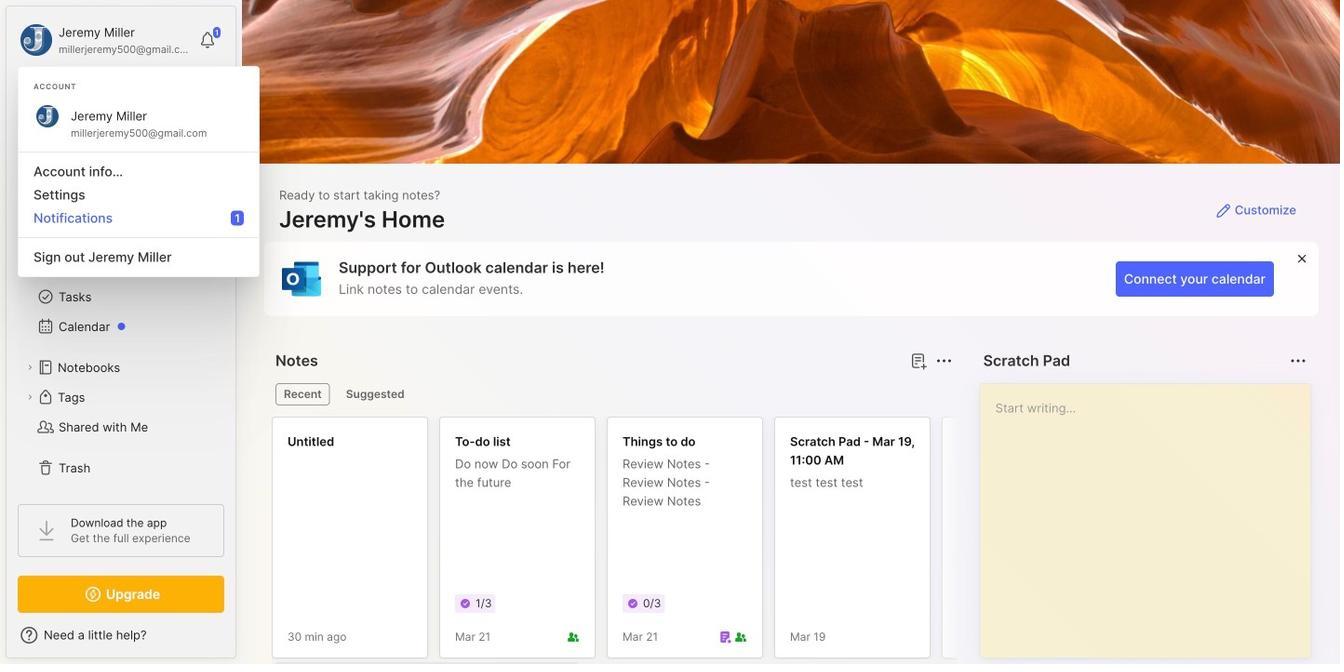 Task type: describe. For each thing, give the bounding box(es) containing it.
More actions field
[[1286, 348, 1312, 374]]

tree inside main "element"
[[7, 182, 236, 494]]

expand notebooks image
[[24, 362, 35, 373]]

none search field inside main "element"
[[51, 92, 200, 115]]

dropdown list menu
[[19, 144, 259, 269]]

more actions image
[[1288, 350, 1310, 372]]



Task type: locate. For each thing, give the bounding box(es) containing it.
click to collapse image
[[235, 630, 249, 653]]

tree
[[7, 182, 236, 494]]

Account field
[[18, 21, 190, 59]]

WHAT'S NEW field
[[7, 621, 236, 651]]

expand tags image
[[24, 392, 35, 403]]

row group
[[272, 417, 1341, 665]]

main element
[[0, 0, 242, 665]]

Start writing… text field
[[996, 385, 1310, 643]]

1 tab from the left
[[276, 384, 330, 406]]

tab list
[[276, 384, 950, 406]]

None search field
[[51, 92, 200, 115]]

0 horizontal spatial tab
[[276, 384, 330, 406]]

tab
[[276, 384, 330, 406], [338, 384, 413, 406]]

2 tab from the left
[[338, 384, 413, 406]]

Search text field
[[51, 95, 200, 113]]

1 horizontal spatial tab
[[338, 384, 413, 406]]



Task type: vqa. For each thing, say whether or not it's contained in the screenshot.
bottommost More actions FIELD
no



